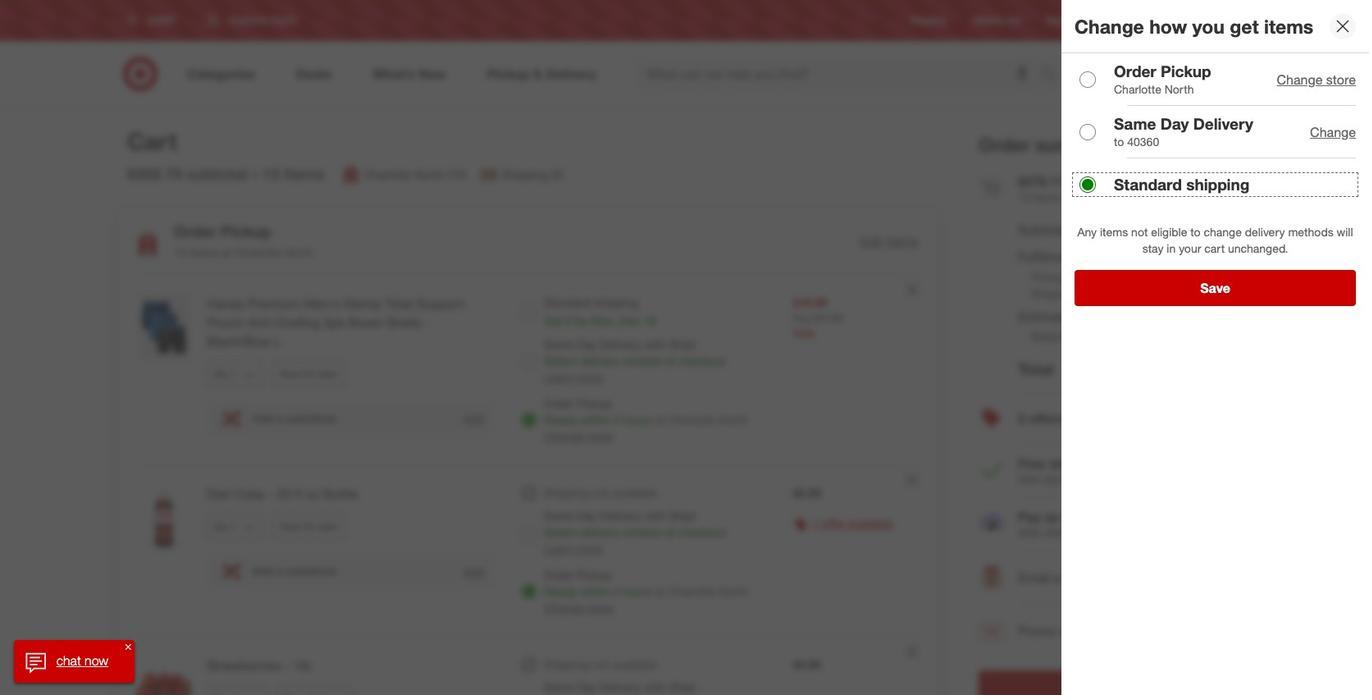 Task type: vqa. For each thing, say whether or not it's contained in the screenshot.
Strawberries - 1lb image on the bottom of page
yes



Task type: locate. For each thing, give the bounding box(es) containing it.
1 vertical spatial add button
[[463, 563, 485, 579]]

13 inside $379.11 total 13 items
[[1019, 190, 1031, 204]]

0 vertical spatial hours
[[623, 413, 652, 427]]

2 horizontal spatial shipping
[[1187, 175, 1250, 194]]

standard down 40360
[[1115, 175, 1183, 194]]

1 vertical spatial later
[[319, 520, 338, 532]]

substitute for bottle
[[286, 564, 337, 578]]

0 vertical spatial save
[[1201, 280, 1231, 296]]

change for change how you get items
[[1075, 14, 1145, 37]]

2 window from the top
[[623, 525, 663, 539]]

list
[[341, 165, 564, 185]]

1 horizontal spatial to
[[1191, 225, 1201, 239]]

find stores link
[[1194, 13, 1244, 28]]

to left 40360
[[1115, 135, 1125, 148]]

0 horizontal spatial free
[[1019, 455, 1046, 472]]

13 down $379.11
[[1019, 190, 1031, 204]]

affirm image
[[981, 514, 1003, 530]]

0 vertical spatial select
[[544, 354, 577, 368]]

more
[[577, 370, 603, 384], [577, 542, 603, 556]]

standard
[[1115, 175, 1183, 194], [544, 296, 591, 310]]

None radio
[[521, 485, 538, 501], [521, 656, 538, 673], [521, 485, 538, 501], [521, 656, 538, 673]]

1 store pickup radio from the top
[[521, 412, 538, 428]]

later for 20
[[319, 520, 338, 532]]

save for later button down l
[[273, 361, 345, 387]]

1 vertical spatial substitute
[[286, 564, 337, 578]]

0 vertical spatial save for later button
[[273, 361, 345, 387]]

as up affirm
[[1045, 509, 1060, 525]]

a for pouch
[[277, 411, 283, 425]]

for down oz
[[304, 520, 316, 532]]

(exclusions
[[1107, 473, 1164, 486]]

1 horizontal spatial total
[[1019, 359, 1054, 378]]

1 add button from the top
[[463, 411, 485, 426]]

on
[[1068, 329, 1081, 343]]

shipping up orders*
[[1050, 455, 1103, 472]]

$379.11
[[1019, 173, 1065, 189]]

- left the 20
[[268, 486, 273, 502]]

save up the $20.32
[[1201, 280, 1231, 296]]

eligible
[[1152, 225, 1188, 239]]

save for later down oz
[[280, 520, 338, 532]]

1 checkout from the top
[[679, 354, 727, 368]]

2 vertical spatial shipt
[[669, 680, 696, 694]]

hours
[[623, 413, 652, 427], [623, 584, 652, 598]]

delivery
[[1194, 114, 1254, 133], [600, 337, 642, 351], [600, 509, 642, 523], [600, 680, 642, 694]]

1 for from the top
[[304, 367, 316, 380]]

a down the diet coke - 20 fl oz bottle
[[277, 564, 283, 578]]

save for later button
[[273, 361, 345, 387], [273, 514, 345, 540]]

0 vertical spatial $358.79
[[127, 164, 183, 183]]

1 horizontal spatial -
[[285, 657, 290, 674]]

0 vertical spatial learn
[[544, 370, 574, 384]]

with
[[1019, 473, 1042, 486], [1019, 526, 1042, 540]]

1
[[813, 516, 820, 530]]

l
[[274, 333, 281, 350]]

delivery for hanes premium men's xtemp total support pouch anti chafing 3pk boxer briefs - black/blue l
[[580, 354, 620, 368]]

1 vertical spatial same day delivery with shipt select delivery window at checkout learn more
[[544, 509, 727, 556]]

add a substitute down fl at the left bottom
[[252, 564, 337, 578]]

a up the diet coke - 20 fl oz bottle
[[277, 411, 283, 425]]

items
[[1265, 14, 1314, 37], [284, 164, 325, 183], [1035, 190, 1063, 204], [1101, 225, 1129, 239], [190, 246, 218, 259]]

by
[[576, 314, 588, 328]]

total up briefs
[[386, 296, 413, 312]]

0 vertical spatial checkout
[[679, 354, 727, 368]]

add
[[252, 411, 274, 425], [463, 412, 485, 426], [252, 564, 274, 578], [463, 564, 485, 578]]

1 horizontal spatial $358.79
[[1194, 222, 1240, 238]]

0 vertical spatial later
[[319, 367, 338, 380]]

shipping for standard shipping
[[1187, 175, 1250, 194]]

$358.79 up cart
[[1194, 222, 1240, 238]]

13 right subtotal
[[262, 164, 280, 183]]

promo
[[1019, 623, 1057, 639]]

diet
[[207, 486, 230, 502]]

1 vertical spatial hours
[[623, 584, 652, 598]]

change
[[1075, 14, 1145, 37], [1278, 71, 1323, 87], [1311, 124, 1357, 140], [544, 429, 585, 443], [544, 601, 585, 615]]

save down the 20
[[280, 520, 302, 532]]

weekly ad
[[974, 14, 1020, 27]]

- down the support
[[425, 314, 430, 331]]

add button for hanes premium men's xtemp total support pouch anti chafing 3pk boxer briefs - black/blue l
[[463, 411, 485, 426]]

shipping not available for diet coke - 20 fl oz bottle
[[544, 486, 658, 500]]

learn for hanes premium men's xtemp total support pouch anti chafing 3pk boxer briefs - black/blue l
[[544, 370, 574, 384]]

save button
[[1075, 270, 1357, 306]]

2 select from the top
[[544, 525, 577, 539]]

0 vertical spatial more
[[577, 370, 603, 384]]

delivery for diet coke - 20 fl oz bottle
[[580, 525, 620, 539]]

3 cart item ready to fulfill group from the top
[[118, 637, 939, 695]]

free for free
[[1214, 249, 1240, 265]]

standard inside 'standard shipping get it by mon, dec 18'
[[544, 296, 591, 310]]

1 ready from the top
[[544, 413, 577, 427]]

strawberries - 1lb link
[[207, 656, 495, 675]]

0 vertical spatial shipt
[[669, 337, 696, 351]]

substitute
[[286, 411, 337, 425], [286, 564, 337, 578]]

affirm image
[[979, 512, 1005, 538]]

any items not eligible to change delivery methods will stay in your cart unchanged.
[[1078, 225, 1354, 255]]

2 horizontal spatial -
[[425, 314, 430, 331]]

window for hanes premium men's xtemp total support pouch anti chafing 3pk boxer briefs - black/blue l
[[623, 354, 663, 368]]

standard up "it"
[[544, 296, 591, 310]]

based on
[[1032, 329, 1084, 343]]

pay as low as $36/mo. with affirm
[[1019, 509, 1156, 540]]

-
[[425, 314, 430, 331], [268, 486, 273, 502], [285, 657, 290, 674]]

None radio
[[1080, 71, 1097, 88], [1080, 124, 1097, 140], [521, 304, 538, 321], [521, 355, 538, 371], [521, 526, 538, 542], [1080, 71, 1097, 88], [1080, 124, 1097, 140], [521, 304, 538, 321], [521, 355, 538, 371], [521, 526, 538, 542]]

1 horizontal spatial shipping
[[1050, 455, 1103, 472]]

as right low
[[1089, 509, 1103, 525]]

more for diet coke - 20 fl oz bottle
[[577, 542, 603, 556]]

save down l
[[280, 367, 302, 380]]

items)
[[1091, 224, 1122, 238]]

save for later down l
[[280, 367, 338, 380]]

0 vertical spatial same day delivery with shipt select delivery window at checkout learn more
[[544, 337, 727, 384]]

shipping inside change how you get items 'dialog'
[[1187, 175, 1250, 194]]

1 vertical spatial with
[[1019, 526, 1042, 540]]

2 shipping not available from the top
[[544, 657, 658, 671]]

2 later from the top
[[319, 520, 338, 532]]

1 vertical spatial for
[[304, 520, 316, 532]]

order pickup ready within 2 hours at charlotte north change store for hanes premium men's xtemp total support pouch anti chafing 3pk boxer briefs - black/blue l
[[544, 396, 748, 443]]

with down pay
[[1019, 526, 1042, 540]]

select
[[544, 354, 577, 368], [544, 525, 577, 539]]

shipping not available
[[544, 486, 658, 500], [544, 657, 658, 671]]

items inside any items not eligible to change delivery methods will stay in your cart unchanged.
[[1101, 225, 1129, 239]]

1 vertical spatial within
[[580, 584, 611, 598]]

2 vertical spatial cart item ready to fulfill group
[[118, 637, 939, 695]]

hours for diet coke - 20 fl oz bottle
[[623, 584, 652, 598]]

0 vertical spatial add button
[[463, 411, 485, 426]]

1 order pickup ready within 2 hours at charlotte north change store from the top
[[544, 396, 748, 443]]

0 vertical spatial for
[[304, 367, 316, 380]]

1 with from the top
[[645, 337, 666, 351]]

order inside "order pickup 10 items at charlotte north"
[[174, 222, 216, 241]]

ready for hanes premium men's xtemp total support pouch anti chafing 3pk boxer briefs - black/blue l
[[544, 413, 577, 427]]

2 within from the top
[[580, 584, 611, 598]]

1 vertical spatial change store button
[[544, 428, 614, 445]]

cart item ready to fulfill group containing strawberries - 1lb
[[118, 637, 939, 695]]

standard for standard shipping get it by mon, dec 18
[[544, 296, 591, 310]]

for down the chafing
[[304, 367, 316, 380]]

redcard
[[1047, 14, 1086, 27]]

substitute up oz
[[286, 411, 337, 425]]

stay
[[1143, 241, 1164, 255]]

2 learn more button from the top
[[544, 541, 603, 557]]

1 vertical spatial store
[[588, 429, 614, 443]]

not for diet coke - 20 fl oz bottle
[[593, 486, 610, 500]]

north inside order pickup charlotte north
[[1165, 82, 1195, 96]]

free up $35
[[1019, 455, 1046, 472]]

2 save for later button from the top
[[273, 514, 345, 540]]

0 vertical spatial window
[[623, 354, 663, 368]]

window
[[623, 354, 663, 368], [623, 525, 663, 539]]

same day delivery with shipt select delivery window at checkout learn more for hanes premium men's xtemp total support pouch anti chafing 3pk boxer briefs - black/blue l
[[544, 337, 727, 384]]

1 add a substitute from the top
[[252, 411, 337, 425]]

taxes
[[1081, 308, 1113, 325]]

1 shipt from the top
[[669, 337, 696, 351]]

10
[[174, 246, 187, 259]]

1 vertical spatial -
[[268, 486, 273, 502]]

1 horizontal spatial 13
[[1019, 190, 1031, 204]]

registry
[[911, 14, 948, 27]]

0 vertical spatial 13
[[262, 164, 280, 183]]

0 vertical spatial not
[[1132, 225, 1149, 239]]

What can we help you find? suggestions appear below search field
[[637, 56, 1046, 92]]

briefs
[[387, 314, 421, 331]]

1 vertical spatial $358.79
[[1194, 222, 1240, 238]]

1 learn from the top
[[544, 370, 574, 384]]

Store pickup radio
[[521, 412, 538, 428], [521, 583, 538, 600]]

1 vertical spatial save
[[280, 367, 302, 380]]

checkout for hanes premium men's xtemp total support pouch anti chafing 3pk boxer briefs - black/blue l
[[679, 354, 727, 368]]

1 vertical spatial total
[[1019, 359, 1054, 378]]

save for later for men's
[[280, 367, 338, 380]]

a for bottle
[[277, 564, 283, 578]]

save inside button
[[1201, 280, 1231, 296]]

add a substitute up fl at the left bottom
[[252, 411, 337, 425]]

cart item ready to fulfill group
[[118, 275, 939, 464], [118, 465, 939, 636], [118, 637, 939, 695]]

shipping inside the free shipping with $35 orders* (exclusions apply)
[[1050, 455, 1103, 472]]

to
[[1115, 135, 1125, 148], [1191, 225, 1201, 239]]

0 vertical spatial cart item ready to fulfill group
[[118, 275, 939, 464]]

chat now
[[56, 653, 108, 669]]

2 save for later from the top
[[280, 520, 338, 532]]

unchanged.
[[1229, 241, 1289, 255]]

0 vertical spatial within
[[580, 413, 611, 427]]

charlotte inside "order pickup 10 items at charlotte north"
[[234, 246, 282, 259]]

1 vertical spatial learn
[[544, 542, 574, 556]]

1 horizontal spatial free
[[1214, 249, 1240, 265]]

1 later from the top
[[319, 367, 338, 380]]

0 horizontal spatial as
[[1045, 509, 1060, 525]]

apply)
[[1167, 473, 1198, 486]]

1 vertical spatial shipping not available
[[544, 657, 658, 671]]

1 substitute from the top
[[286, 411, 337, 425]]

0 horizontal spatial -
[[268, 486, 273, 502]]

2 checkout from the top
[[679, 525, 727, 539]]

0 vertical spatial standard
[[1115, 175, 1183, 194]]

save for later button down oz
[[273, 514, 345, 540]]

total down the based
[[1019, 359, 1054, 378]]

add a substitute for bottle
[[252, 564, 337, 578]]

charlotte
[[1115, 82, 1162, 96], [364, 168, 412, 182], [234, 246, 282, 259], [669, 413, 716, 427], [669, 584, 716, 598]]

0 vertical spatial save for later
[[280, 367, 338, 380]]

1 vertical spatial free
[[1019, 455, 1046, 472]]

1 vertical spatial delivery
[[580, 354, 620, 368]]

shipping
[[1187, 175, 1250, 194], [594, 296, 638, 310], [1050, 455, 1103, 472]]

2 offers available button
[[979, 393, 1240, 445]]

cart
[[1205, 241, 1225, 255]]

save
[[1201, 280, 1231, 296], [280, 367, 302, 380], [280, 520, 302, 532]]

1 shipping not available from the top
[[544, 486, 658, 500]]

0 horizontal spatial shipping
[[594, 296, 638, 310]]

diet coke - 20 fl oz bottle link
[[207, 485, 495, 504]]

store pickup radio for diet coke - 20 fl oz bottle
[[521, 583, 538, 600]]

2 add button from the top
[[463, 563, 485, 579]]

store pickup radio for hanes premium men's xtemp total support pouch anti chafing 3pk boxer briefs - black/blue l
[[521, 412, 538, 428]]

1lb
[[294, 657, 312, 674]]

1 vertical spatial shipt
[[669, 509, 696, 523]]

0 vertical spatial learn more button
[[544, 369, 603, 386]]

within for diet coke - 20 fl oz bottle
[[580, 584, 611, 598]]

message
[[1088, 570, 1141, 586]]

later down the "bottle"
[[319, 520, 338, 532]]

1 within from the top
[[580, 413, 611, 427]]

2 shipt from the top
[[669, 509, 696, 523]]

0 horizontal spatial total
[[386, 296, 413, 312]]

- inside "hanes premium men's xtemp total support pouch anti chafing 3pk boxer briefs - black/blue l"
[[425, 314, 430, 331]]

free inside the free shipping with $35 orders* (exclusions apply)
[[1019, 455, 1046, 472]]

1 vertical spatial order pickup ready within 2 hours at charlotte north change store
[[544, 568, 748, 615]]

1 horizontal spatial as
[[1089, 509, 1103, 525]]

1 vertical spatial store pickup radio
[[521, 583, 538, 600]]

2 store pickup radio from the top
[[521, 583, 538, 600]]

sale
[[793, 326, 816, 340]]

1 select from the top
[[544, 354, 577, 368]]

delivery
[[1246, 225, 1286, 239], [580, 354, 620, 368], [580, 525, 620, 539]]

circle
[[1142, 14, 1167, 27]]

18
[[644, 314, 657, 328]]

2 vertical spatial delivery
[[580, 525, 620, 539]]

add a substitute for pouch
[[252, 411, 337, 425]]

2 add a substitute from the top
[[252, 564, 337, 578]]

2 learn from the top
[[544, 542, 574, 556]]

order inside order pickup charlotte north
[[1115, 62, 1157, 81]]

add button for diet coke - 20 fl oz bottle
[[463, 563, 485, 579]]

select for diet coke - 20 fl oz bottle
[[544, 525, 577, 539]]

0 vertical spatial -
[[425, 314, 430, 331]]

shipping up change
[[1187, 175, 1250, 194]]

store inside change store button
[[1327, 71, 1357, 87]]

weekly
[[974, 14, 1005, 27]]

2 with from the top
[[1019, 526, 1042, 540]]

substitute down oz
[[286, 564, 337, 578]]

2 vertical spatial shipping
[[1050, 455, 1103, 472]]

learn more button for hanes premium men's xtemp total support pouch anti chafing 3pk boxer briefs - black/blue l
[[544, 369, 603, 386]]

2 cart item ready to fulfill group from the top
[[118, 465, 939, 636]]

summary
[[1036, 133, 1120, 156]]

0 vertical spatial substitute
[[286, 411, 337, 425]]

2 same day delivery with shipt select delivery window at checkout learn more from the top
[[544, 509, 727, 556]]

0 horizontal spatial to
[[1115, 135, 1125, 148]]

$358.79
[[127, 164, 183, 183], [1194, 222, 1240, 238]]

2 vertical spatial change store button
[[544, 600, 614, 616]]

2 more from the top
[[577, 542, 603, 556]]

1 window from the top
[[623, 354, 663, 368]]

add a substitute
[[252, 411, 337, 425], [252, 564, 337, 578]]

as
[[1045, 509, 1060, 525], [1089, 509, 1103, 525]]

for for men's
[[304, 367, 316, 380]]

with inside pay as low as $36/mo. with affirm
[[1019, 526, 1042, 540]]

2 vertical spatial store
[[588, 601, 614, 615]]

0 vertical spatial store pickup radio
[[521, 412, 538, 428]]

0 vertical spatial store
[[1327, 71, 1357, 87]]

0 vertical spatial with
[[645, 337, 666, 351]]

change for change store
[[1278, 71, 1323, 87]]

order pickup ready within 2 hours at charlotte north change store
[[544, 396, 748, 443], [544, 568, 748, 615]]

order pickup charlotte north
[[1115, 62, 1212, 96]]

1 vertical spatial ready
[[544, 584, 577, 598]]

$358.79 down cart
[[127, 164, 183, 183]]

1 vertical spatial standard
[[544, 296, 591, 310]]

north inside "order pickup 10 items at charlotte north"
[[285, 246, 314, 259]]

0 vertical spatial shipping not available
[[544, 486, 658, 500]]

free down change
[[1214, 249, 1240, 265]]

change store button for hanes premium men's xtemp total support pouch anti chafing 3pk boxer briefs - black/blue l
[[544, 428, 614, 445]]

2 with from the top
[[645, 509, 666, 523]]

with
[[645, 337, 666, 351], [645, 509, 666, 523], [645, 680, 666, 694]]

1 save for later button from the top
[[273, 361, 345, 387]]

1 vertical spatial save for later button
[[273, 514, 345, 540]]

affirm
[[1045, 526, 1075, 540]]

with left $35
[[1019, 473, 1042, 486]]

0 vertical spatial free
[[1214, 249, 1240, 265]]

2 for from the top
[[304, 520, 316, 532]]

1 more from the top
[[577, 370, 603, 384]]

0 horizontal spatial standard
[[544, 296, 591, 310]]

shipping inside 'standard shipping get it by mon, dec 18'
[[594, 296, 638, 310]]

1 vertical spatial to
[[1191, 225, 1201, 239]]

same
[[1115, 114, 1157, 133], [544, 337, 574, 351], [544, 509, 574, 523], [544, 680, 574, 694]]

with for hanes premium men's xtemp total support pouch anti chafing 3pk boxer briefs - black/blue l
[[645, 337, 666, 351]]

1 horizontal spatial standard
[[1115, 175, 1183, 194]]

1 same day delivery with shipt select delivery window at checkout learn more from the top
[[544, 337, 727, 384]]

1 cart item ready to fulfill group from the top
[[118, 275, 939, 464]]

save for later button for -
[[273, 514, 345, 540]]

estimated
[[1019, 308, 1078, 325]]

diet coke - 20 fl oz bottle image
[[131, 485, 197, 551]]

1 vertical spatial learn more button
[[544, 541, 603, 557]]

1 with from the top
[[1019, 473, 1042, 486]]

1 vertical spatial save for later
[[280, 520, 338, 532]]

(10)
[[448, 168, 466, 182]]

2 vertical spatial save
[[280, 520, 302, 532]]

day
[[1161, 114, 1190, 133], [577, 337, 597, 351], [577, 509, 597, 523], [577, 680, 597, 694]]

0 vertical spatial order pickup ready within 2 hours at charlotte north change store
[[544, 396, 748, 443]]

0 vertical spatial total
[[386, 296, 413, 312]]

it
[[566, 314, 572, 328]]

1 vertical spatial checkout
[[679, 525, 727, 539]]

2 hours from the top
[[623, 584, 652, 598]]

1 vertical spatial shipping
[[594, 296, 638, 310]]

standard inside change how you get items 'dialog'
[[1115, 175, 1183, 194]]

1 offer available button
[[813, 515, 894, 532]]

1 vertical spatial add a substitute
[[252, 564, 337, 578]]

1 vertical spatial more
[[577, 542, 603, 556]]

2 vertical spatial with
[[645, 680, 666, 694]]

0 vertical spatial shipping
[[1187, 175, 1250, 194]]

same day delivery with shipt select delivery window at checkout learn more for diet coke - 20 fl oz bottle
[[544, 509, 727, 556]]

0 vertical spatial ready
[[544, 413, 577, 427]]

save for later button for men's
[[273, 361, 345, 387]]

1 vertical spatial not
[[593, 486, 610, 500]]

2 substitute from the top
[[286, 564, 337, 578]]

1 save for later from the top
[[280, 367, 338, 380]]

0 horizontal spatial $358.79
[[127, 164, 183, 183]]

later down 3pk
[[319, 367, 338, 380]]

1 vertical spatial 13
[[1019, 190, 1031, 204]]

0 vertical spatial delivery
[[1246, 225, 1286, 239]]

1 hours from the top
[[623, 413, 652, 427]]

checkout for diet coke - 20 fl oz bottle
[[679, 525, 727, 539]]

0 vertical spatial add a substitute
[[252, 411, 337, 425]]

2 ready from the top
[[544, 584, 577, 598]]

1 vertical spatial with
[[645, 509, 666, 523]]

- left 1lb
[[285, 657, 290, 674]]

charlotte inside order pickup charlotte north
[[1115, 82, 1162, 96]]

to up your
[[1191, 225, 1201, 239]]

0 vertical spatial to
[[1115, 135, 1125, 148]]

same inside 'same day delivery to 40360'
[[1115, 114, 1157, 133]]

total inside "hanes premium men's xtemp total support pouch anti chafing 3pk boxer briefs - black/blue l"
[[386, 296, 413, 312]]

1 learn more button from the top
[[544, 369, 603, 386]]

0 vertical spatial with
[[1019, 473, 1042, 486]]

2 order pickup ready within 2 hours at charlotte north change store from the top
[[544, 568, 748, 615]]

shipping up the mon,
[[594, 296, 638, 310]]

not
[[1132, 225, 1149, 239], [593, 486, 610, 500], [593, 657, 610, 671]]

$358.79 for $358.79 subtotal
[[127, 164, 183, 183]]



Task type: describe. For each thing, give the bounding box(es) containing it.
✕
[[125, 642, 131, 652]]

chat now button
[[14, 640, 135, 683]]

$36/mo.
[[1107, 509, 1156, 525]]

1 as from the left
[[1045, 509, 1060, 525]]

a left gift
[[1054, 570, 1061, 586]]

orders*
[[1066, 473, 1104, 486]]

subtotal (13 items)
[[1019, 222, 1122, 238]]

premium
[[248, 296, 301, 312]]

within for hanes premium men's xtemp total support pouch anti chafing 3pk boxer briefs - black/blue l
[[580, 413, 611, 427]]

list containing charlotte north (10)
[[341, 165, 564, 185]]

learn more button for diet coke - 20 fl oz bottle
[[544, 541, 603, 557]]

same day delivery with shipt
[[544, 680, 696, 694]]

change for change
[[1311, 124, 1357, 140]]

low
[[1063, 509, 1085, 525]]

store for diet coke - 20 fl oz bottle
[[588, 601, 614, 615]]

$20.32
[[1201, 308, 1240, 325]]

cart
[[127, 126, 177, 156]]

standard shipping get it by mon, dec 18
[[544, 296, 657, 328]]

more for hanes premium men's xtemp total support pouch anti chafing 3pk boxer briefs - black/blue l
[[577, 370, 603, 384]]

men's
[[304, 296, 340, 312]]

shipping inside list
[[503, 168, 548, 182]]

same day delivery to 40360
[[1115, 114, 1254, 148]]

$358.79 subtotal
[[127, 164, 248, 183]]

day inside 'same day delivery to 40360'
[[1161, 114, 1190, 133]]

not inside any items not eligible to change delivery methods will stay in your cart unchanged.
[[1132, 225, 1149, 239]]

delivery inside 'same day delivery to 40360'
[[1194, 114, 1254, 133]]

40360
[[1128, 135, 1160, 148]]

save for support
[[280, 367, 302, 380]]

ad
[[1008, 14, 1020, 27]]

20
[[277, 486, 292, 502]]

now
[[85, 653, 108, 669]]

chat now dialog
[[14, 640, 135, 683]]

promo code
[[1019, 623, 1091, 639]]

2 offers available
[[1019, 411, 1124, 427]]

subtotal
[[1019, 222, 1068, 238]]

$379.11 total 13 items
[[1019, 173, 1097, 204]]

pickup inside "order pickup 10 items at charlotte north"
[[221, 222, 271, 241]]

for for -
[[304, 520, 316, 532]]

2 vertical spatial -
[[285, 657, 290, 674]]

north inside list
[[415, 168, 444, 182]]

hanes premium men&#39;s xtemp total support pouch anti chafing 3pk boxer briefs - black/blue l image
[[131, 295, 197, 360]]

standard for standard shipping
[[1115, 175, 1183, 194]]

redcard link
[[1047, 13, 1086, 28]]

order pickup ready within 2 hours at charlotte north change store for diet coke - 20 fl oz bottle
[[544, 568, 748, 615]]

charlotte north (10)
[[364, 168, 466, 182]]

methods
[[1289, 225, 1334, 239]]

hours for hanes premium men's xtemp total support pouch anti chafing 3pk boxer briefs - black/blue l
[[623, 413, 652, 427]]

$35
[[1045, 473, 1063, 486]]

total
[[1069, 173, 1097, 189]]

change store
[[1278, 71, 1357, 87]]

fl
[[295, 486, 302, 502]]

0 horizontal spatial 13
[[262, 164, 280, 183]]

store for hanes premium men's xtemp total support pouch anti chafing 3pk boxer briefs - black/blue l
[[588, 429, 614, 443]]

✕ button
[[122, 640, 135, 653]]

Standard shipping radio
[[1080, 176, 1097, 193]]

substitute for pouch
[[286, 411, 337, 425]]

items inside $379.11 total 13 items
[[1035, 190, 1063, 204]]

shipt for hanes premium men's xtemp total support pouch anti chafing 3pk boxer briefs - black/blue l
[[669, 337, 696, 351]]

cart item ready to fulfill group containing diet coke - 20 fl oz bottle
[[118, 465, 939, 636]]

shipping not available for strawberries - 1lb
[[544, 657, 658, 671]]

email
[[1019, 570, 1051, 586]]

standard shipping
[[1115, 175, 1250, 194]]

xtemp
[[343, 296, 382, 312]]

hanes
[[207, 296, 244, 312]]

any
[[1078, 225, 1098, 239]]

2 for diet coke - 20 fl oz bottle
[[614, 584, 620, 598]]

change how you get items
[[1075, 14, 1314, 37]]

offers
[[1030, 411, 1066, 427]]

to inside any items not eligible to change delivery methods will stay in your cart unchanged.
[[1191, 225, 1201, 239]]

change button
[[1311, 123, 1357, 142]]

with for diet coke - 20 fl oz bottle
[[645, 509, 666, 523]]

find stores
[[1194, 14, 1244, 27]]

2 inside button
[[1019, 411, 1026, 427]]

coke
[[234, 486, 265, 502]]

3 shipt from the top
[[669, 680, 696, 694]]

shipping for standard shipping get it by mon, dec 18
[[594, 296, 638, 310]]

pickup inside order pickup charlotte north
[[1161, 62, 1212, 81]]

based
[[1032, 329, 1065, 343]]

to inside 'same day delivery to 40360'
[[1115, 135, 1125, 148]]

(13
[[1072, 224, 1087, 238]]

oz
[[306, 486, 319, 502]]

anti
[[248, 314, 271, 331]]

fulfillment
[[1019, 249, 1078, 265]]

find
[[1194, 14, 1212, 27]]

get
[[1231, 14, 1260, 37]]

change
[[1205, 225, 1243, 239]]

free for free shipping with $35 orders* (exclusions apply)
[[1019, 455, 1046, 472]]

3 with from the top
[[645, 680, 666, 694]]

13 items
[[262, 164, 325, 183]]

you
[[1193, 14, 1225, 37]]

0 vertical spatial change store button
[[1278, 70, 1357, 89]]

boxer
[[349, 314, 384, 331]]

1 offer available
[[813, 516, 894, 530]]

not for strawberries - 1lb
[[593, 657, 610, 671]]

strawberries - 1lb
[[207, 657, 312, 674]]

delivery inside any items not eligible to change delivery methods will stay in your cart unchanged.
[[1246, 225, 1286, 239]]

hanes premium men's xtemp total support pouch anti chafing 3pk boxer briefs - black/blue l
[[207, 296, 465, 350]]

$358.79 for $358.79
[[1194, 222, 1240, 238]]

chafing
[[274, 314, 320, 331]]

cart item ready to fulfill group containing hanes premium men's xtemp total support pouch anti chafing 3pk boxer briefs - black/blue l
[[118, 275, 939, 464]]

available inside 2 offers available button
[[1069, 411, 1124, 427]]

shipt for diet coke - 20 fl oz bottle
[[669, 509, 696, 523]]

search
[[1034, 67, 1074, 83]]

strawberries - 1lb image
[[131, 656, 197, 695]]

bottle
[[323, 486, 358, 502]]

dec
[[620, 314, 641, 328]]

change how you get items dialog
[[1062, 0, 1370, 695]]

chat
[[56, 653, 81, 669]]

code
[[1061, 623, 1091, 639]]

$19.99
[[793, 296, 828, 310]]

2 for hanes premium men's xtemp total support pouch anti chafing 3pk boxer briefs - black/blue l
[[614, 413, 620, 427]]

strawberries
[[207, 657, 281, 674]]

save for later for -
[[280, 520, 338, 532]]

order summary
[[979, 133, 1120, 156]]

pickup inside pickup shipping
[[1032, 270, 1067, 284]]

your
[[1180, 241, 1202, 255]]

diet coke - 20 fl oz bottle
[[207, 486, 358, 502]]

weekly ad link
[[974, 13, 1020, 28]]

select for hanes premium men's xtemp total support pouch anti chafing 3pk boxer briefs - black/blue l
[[544, 354, 577, 368]]

shipping for free shipping with $35 orders* (exclusions apply)
[[1050, 455, 1103, 472]]

save for oz
[[280, 520, 302, 532]]

window for diet coke - 20 fl oz bottle
[[623, 525, 663, 539]]

with inside the free shipping with $35 orders* (exclusions apply)
[[1019, 473, 1042, 486]]

target circle link
[[1112, 13, 1167, 28]]

reg
[[793, 312, 811, 324]]

free shipping with $35 orders* (exclusions apply)
[[1019, 455, 1198, 486]]

at inside "order pickup 10 items at charlotte north"
[[221, 246, 231, 259]]

learn for diet coke - 20 fl oz bottle
[[544, 542, 574, 556]]

later for xtemp
[[319, 367, 338, 380]]

change store button for diet coke - 20 fl oz bottle
[[544, 600, 614, 616]]

black/blue
[[207, 333, 270, 350]]

get
[[544, 314, 563, 328]]

estimated taxes
[[1019, 308, 1113, 325]]

$21.99
[[814, 312, 843, 324]]

support
[[417, 296, 465, 312]]

hanes premium men's xtemp total support pouch anti chafing 3pk boxer briefs - black/blue l link
[[207, 295, 495, 351]]

2 as from the left
[[1089, 509, 1103, 525]]

search button
[[1034, 56, 1074, 95]]

pickup shipping
[[1032, 270, 1077, 300]]

available inside 1 offer available button
[[849, 516, 894, 530]]

items inside "order pickup 10 items at charlotte north"
[[190, 246, 218, 259]]

ready for diet coke - 20 fl oz bottle
[[544, 584, 577, 598]]



